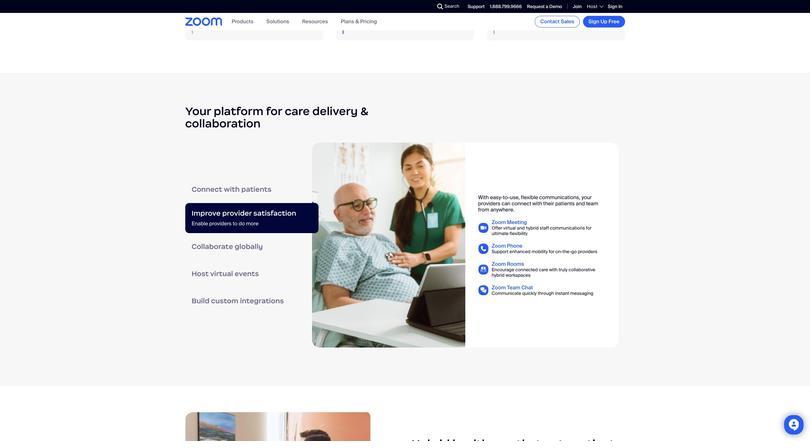 Task type: locate. For each thing, give the bounding box(es) containing it.
10 inside 8 of the 10 largest u.s. health systems choose zoom
[[536, 7, 546, 17]]

patients right their
[[556, 200, 575, 207]]

0 vertical spatial virtual
[[504, 225, 516, 231]]

zoom phone logo image
[[478, 244, 489, 254]]

free
[[609, 18, 620, 25]]

& inside the your platform for care delivery & collaboration
[[361, 104, 368, 118]]

1 10 from the left
[[251, 7, 261, 17]]

top inside 7 of the top 10 global pharmaceutical companies choose zoom
[[384, 7, 399, 17]]

doctor using stethoscope image
[[312, 143, 465, 348]]

1 vertical spatial virtual
[[210, 269, 233, 278]]

0 vertical spatial with
[[224, 185, 240, 194]]

top inside the "9 of the top 10 u.s. hospitals, ranked by u.s news, choose zoom"
[[234, 7, 249, 17]]

0 vertical spatial patients
[[241, 185, 272, 194]]

1 horizontal spatial choose
[[433, 18, 451, 25]]

10 inside the "9 of the top 10 u.s. hospitals, ranked by u.s news, choose zoom"
[[251, 7, 261, 17]]

1.888.799.9666
[[490, 3, 522, 9]]

1 horizontal spatial u.s.
[[519, 18, 528, 25]]

0 horizontal spatial hybrid
[[492, 272, 505, 278]]

communications
[[550, 225, 585, 231]]

1 vertical spatial with
[[533, 200, 542, 207]]

u.s.
[[199, 18, 209, 25], [519, 18, 528, 25]]

None search field
[[414, 1, 439, 12]]

hybrid
[[526, 225, 539, 231], [492, 272, 505, 278]]

card label element
[[312, 143, 619, 348]]

zoom team chat logo image
[[478, 285, 489, 295]]

choose
[[283, 18, 301, 25], [433, 18, 451, 25], [567, 18, 584, 25]]

host
[[587, 4, 598, 9], [192, 269, 209, 278]]

1 horizontal spatial with
[[533, 200, 542, 207]]

search image
[[437, 4, 443, 9], [437, 4, 443, 9]]

and
[[576, 200, 585, 207], [517, 225, 525, 231]]

with
[[478, 194, 489, 201]]

choose down "join"
[[567, 18, 584, 25]]

1 vertical spatial &
[[361, 104, 368, 118]]

global
[[350, 18, 366, 25]]

0 vertical spatial and
[[576, 200, 585, 207]]

1 vertical spatial hybrid
[[492, 272, 505, 278]]

top up ranked
[[234, 7, 249, 17]]

of inside the "9 of the top 10 u.s. hospitals, ranked by u.s news, choose zoom"
[[207, 7, 216, 17]]

connect with patients
[[192, 185, 272, 194]]

0 horizontal spatial and
[[517, 225, 525, 231]]

request a demo
[[527, 3, 562, 9]]

build custom integrations
[[192, 297, 284, 305]]

2 horizontal spatial providers
[[578, 249, 598, 255]]

1 horizontal spatial for
[[549, 249, 555, 255]]

2 choose from the left
[[433, 18, 451, 25]]

2 horizontal spatial the
[[519, 7, 534, 17]]

flexibility
[[510, 231, 528, 237]]

0 horizontal spatial providers
[[209, 220, 232, 227]]

rooms
[[507, 261, 524, 268]]

virtual
[[504, 225, 516, 231], [210, 269, 233, 278]]

top for 7 of the top 10
[[384, 7, 399, 17]]

request a demo link
[[527, 3, 562, 9]]

0 horizontal spatial host
[[192, 269, 209, 278]]

sign in
[[608, 3, 623, 9]]

tab list inside tabbed carousel element
[[185, 176, 319, 315]]

0 horizontal spatial the
[[218, 7, 232, 17]]

choose inside 8 of the 10 largest u.s. health systems choose zoom
[[567, 18, 584, 25]]

u.s. left health
[[519, 18, 528, 25]]

truly
[[559, 267, 568, 273]]

0 horizontal spatial &
[[356, 18, 359, 25]]

1 horizontal spatial providers
[[478, 200, 501, 207]]

1 horizontal spatial patients
[[556, 200, 575, 207]]

pharmaceutical
[[367, 18, 404, 25]]

0 horizontal spatial 10
[[251, 7, 261, 17]]

plans
[[341, 18, 354, 25]]

10 up companies
[[401, 7, 411, 17]]

1 of from the left
[[207, 7, 216, 17]]

top for 9 of the top 10
[[234, 7, 249, 17]]

top up pharmaceutical
[[384, 7, 399, 17]]

zoom
[[586, 18, 600, 25], [199, 24, 214, 31], [350, 24, 364, 31], [492, 219, 506, 226], [492, 243, 506, 249], [492, 261, 506, 268], [492, 284, 506, 291]]

the up 'hospitals,'
[[218, 7, 232, 17]]

10 inside 7 of the top 10 global pharmaceutical companies choose zoom
[[401, 7, 411, 17]]

support up zoom rooms link
[[492, 249, 509, 255]]

10
[[251, 7, 261, 17], [401, 7, 411, 17], [536, 7, 546, 17]]

0 horizontal spatial u.s.
[[199, 18, 209, 25]]

1 top from the left
[[234, 7, 249, 17]]

1 horizontal spatial host
[[587, 4, 598, 9]]

the
[[218, 7, 232, 17], [368, 7, 382, 17], [519, 7, 534, 17]]

with inside with easy-to-use, flexible communications, your providers can connect with their patients and team from anywhere.
[[533, 200, 542, 207]]

do
[[239, 220, 245, 227]]

0 vertical spatial providers
[[478, 200, 501, 207]]

plans & pricing
[[341, 18, 377, 25]]

choose down search
[[433, 18, 451, 25]]

u.s. for 9
[[199, 18, 209, 25]]

zoom inside "zoom team chat communicate quickly through instant messaging"
[[492, 284, 506, 291]]

connect with patients button
[[185, 176, 319, 203]]

pricing
[[360, 18, 377, 25]]

2 top from the left
[[384, 7, 399, 17]]

& right plans
[[356, 18, 359, 25]]

zoom meeting link
[[492, 219, 527, 226]]

plans & pricing link
[[341, 18, 377, 25]]

sign left in
[[608, 3, 618, 9]]

u.s. inside the "9 of the top 10 u.s. hospitals, ranked by u.s news, choose zoom"
[[199, 18, 209, 25]]

1 u.s. from the left
[[199, 18, 209, 25]]

top
[[234, 7, 249, 17], [384, 7, 399, 17]]

1 choose from the left
[[283, 18, 301, 25]]

and left team
[[576, 200, 585, 207]]

provider
[[222, 209, 252, 218]]

sales
[[561, 18, 574, 25]]

10 left a
[[536, 7, 546, 17]]

of right 9
[[207, 7, 216, 17]]

choose right news,
[[283, 18, 301, 25]]

platform
[[214, 104, 264, 118]]

the for 9
[[218, 7, 232, 17]]

0 vertical spatial &
[[356, 18, 359, 25]]

and up phone
[[517, 225, 525, 231]]

resources
[[302, 18, 328, 25]]

1 the from the left
[[218, 7, 232, 17]]

of right 7
[[357, 7, 366, 17]]

1 horizontal spatial virtual
[[504, 225, 516, 231]]

0 vertical spatial for
[[266, 104, 282, 118]]

1 horizontal spatial of
[[357, 7, 366, 17]]

3 of from the left
[[509, 7, 517, 17]]

mobility
[[532, 249, 548, 255]]

collaboration
[[185, 116, 261, 131]]

sign left up
[[589, 18, 600, 25]]

1 horizontal spatial 10
[[401, 7, 411, 17]]

&
[[356, 18, 359, 25], [361, 104, 368, 118]]

of right 8
[[509, 7, 517, 17]]

of inside 7 of the top 10 global pharmaceutical companies choose zoom
[[357, 7, 366, 17]]

& right 'delivery'
[[361, 104, 368, 118]]

2 horizontal spatial with
[[549, 267, 558, 273]]

2 vertical spatial with
[[549, 267, 558, 273]]

0 horizontal spatial top
[[234, 7, 249, 17]]

2 vertical spatial for
[[549, 249, 555, 255]]

2 horizontal spatial 10
[[536, 7, 546, 17]]

the-
[[563, 249, 572, 255]]

providers right go
[[578, 249, 598, 255]]

the up health
[[519, 7, 534, 17]]

through
[[538, 291, 554, 296]]

the for 8
[[519, 7, 534, 17]]

10 up by
[[251, 7, 261, 17]]

0 vertical spatial sign
[[608, 3, 618, 9]]

tab list containing connect with patients
[[185, 176, 319, 315]]

1 horizontal spatial support
[[492, 249, 509, 255]]

host virtual events button
[[185, 260, 319, 288]]

can
[[502, 200, 511, 207]]

patients up 'satisfaction'
[[241, 185, 272, 194]]

1 vertical spatial host
[[192, 269, 209, 278]]

0 horizontal spatial sign
[[589, 18, 600, 25]]

of inside 8 of the 10 largest u.s. health systems choose zoom
[[509, 7, 517, 17]]

1 vertical spatial for
[[586, 225, 592, 231]]

virtual right offer
[[504, 225, 516, 231]]

host up build
[[192, 269, 209, 278]]

sign up free
[[589, 18, 620, 25]]

zoom rooms encourage connected care with truly collaborative hybrid workspaces
[[492, 261, 596, 278]]

8 of the 10 largest u.s. health systems choose zoom
[[501, 7, 600, 25]]

10 for 7 of the top 10
[[401, 7, 411, 17]]

custom
[[211, 297, 238, 305]]

1 vertical spatial and
[[517, 225, 525, 231]]

2 horizontal spatial for
[[586, 225, 592, 231]]

1 horizontal spatial sign
[[608, 3, 618, 9]]

and inside with easy-to-use, flexible communications, your providers can connect with their patients and team from anywhere.
[[576, 200, 585, 207]]

for inside zoom phone support enhanced mobility for on-the-go providers
[[549, 249, 555, 255]]

0 vertical spatial support
[[468, 3, 485, 9]]

1 horizontal spatial hybrid
[[526, 225, 539, 231]]

sign
[[608, 3, 618, 9], [589, 18, 600, 25]]

0 horizontal spatial care
[[285, 104, 310, 118]]

the for 7
[[368, 7, 382, 17]]

for inside the your platform for care delivery & collaboration
[[266, 104, 282, 118]]

with up provider
[[224, 185, 240, 194]]

of
[[207, 7, 216, 17], [357, 7, 366, 17], [509, 7, 517, 17]]

1 vertical spatial support
[[492, 249, 509, 255]]

for
[[266, 104, 282, 118], [586, 225, 592, 231], [549, 249, 555, 255]]

0 vertical spatial host
[[587, 4, 598, 9]]

1 vertical spatial care
[[539, 267, 548, 273]]

1 horizontal spatial the
[[368, 7, 382, 17]]

0 horizontal spatial choose
[[283, 18, 301, 25]]

the inside 7 of the top 10 global pharmaceutical companies choose zoom
[[368, 7, 382, 17]]

1 vertical spatial sign
[[589, 18, 600, 25]]

with left their
[[533, 200, 542, 207]]

support right search
[[468, 3, 485, 9]]

1 horizontal spatial top
[[384, 7, 399, 17]]

virtual inside button
[[210, 269, 233, 278]]

the up pricing
[[368, 7, 382, 17]]

zoom meeting offer virtual and hybrid staff communications for ultimate flexibility
[[492, 219, 592, 237]]

0 vertical spatial care
[[285, 104, 310, 118]]

host right "join"
[[587, 4, 598, 9]]

host inside button
[[192, 269, 209, 278]]

hybrid left staff
[[526, 225, 539, 231]]

care
[[285, 104, 310, 118], [539, 267, 548, 273]]

3 10 from the left
[[536, 7, 546, 17]]

tab list
[[185, 176, 319, 315]]

collaborate globally
[[192, 242, 263, 251]]

0 horizontal spatial virtual
[[210, 269, 233, 278]]

improve
[[192, 209, 221, 218]]

hybrid down zoom rooms link
[[492, 272, 505, 278]]

2 the from the left
[[368, 7, 382, 17]]

host for host dropdown button
[[587, 4, 598, 9]]

providers left 'can'
[[478, 200, 501, 207]]

3 choose from the left
[[567, 18, 584, 25]]

u.s. down 9
[[199, 18, 209, 25]]

by
[[252, 18, 257, 25]]

collaborative
[[569, 267, 596, 273]]

1 vertical spatial patients
[[556, 200, 575, 207]]

u.s. inside 8 of the 10 largest u.s. health systems choose zoom
[[519, 18, 528, 25]]

1.888.799.9666 link
[[490, 3, 522, 9]]

2 of from the left
[[357, 7, 366, 17]]

2 / 5 group
[[312, 143, 619, 348]]

providers left the to
[[209, 220, 232, 227]]

collaborate
[[192, 242, 233, 251]]

0 vertical spatial hybrid
[[526, 225, 539, 231]]

2 u.s. from the left
[[519, 18, 528, 25]]

with left the 'truly'
[[549, 267, 558, 273]]

1 horizontal spatial and
[[576, 200, 585, 207]]

0 horizontal spatial patients
[[241, 185, 272, 194]]

0 horizontal spatial with
[[224, 185, 240, 194]]

3 the from the left
[[519, 7, 534, 17]]

0 horizontal spatial of
[[207, 7, 216, 17]]

1 horizontal spatial &
[[361, 104, 368, 118]]

providers inside improve provider satisfaction enable providers to do more
[[209, 220, 232, 227]]

offer
[[492, 225, 502, 231]]

zoom inside zoom rooms encourage connected care with truly collaborative hybrid workspaces
[[492, 261, 506, 268]]

sign in link
[[608, 3, 623, 9]]

2 vertical spatial providers
[[578, 249, 598, 255]]

2 10 from the left
[[401, 7, 411, 17]]

virtual left events
[[210, 269, 233, 278]]

zoom logo image
[[185, 18, 222, 26]]

0 horizontal spatial for
[[266, 104, 282, 118]]

join link
[[573, 3, 582, 9]]

1 horizontal spatial care
[[539, 267, 548, 273]]

the inside the "9 of the top 10 u.s. hospitals, ranked by u.s news, choose zoom"
[[218, 7, 232, 17]]

of for 8
[[509, 7, 517, 17]]

health
[[530, 18, 544, 25]]

2 horizontal spatial of
[[509, 7, 517, 17]]

ultimate
[[492, 231, 509, 237]]

1 vertical spatial providers
[[209, 220, 232, 227]]

choose inside 7 of the top 10 global pharmaceutical companies choose zoom
[[433, 18, 451, 25]]

of for 7
[[357, 7, 366, 17]]

workspaces
[[506, 272, 531, 278]]

patients
[[241, 185, 272, 194], [556, 200, 575, 207]]

2 horizontal spatial choose
[[567, 18, 584, 25]]

virtual inside the zoom meeting offer virtual and hybrid staff communications for ultimate flexibility
[[504, 225, 516, 231]]

the inside 8 of the 10 largest u.s. health systems choose zoom
[[519, 7, 534, 17]]

communications,
[[540, 194, 581, 201]]



Task type: vqa. For each thing, say whether or not it's contained in the screenshot.
contact sales link
yes



Task type: describe. For each thing, give the bounding box(es) containing it.
sign up free link
[[583, 16, 625, 28]]

flexible
[[521, 194, 538, 201]]

chat
[[522, 284, 533, 291]]

products button
[[232, 18, 254, 25]]

your
[[582, 194, 592, 201]]

with inside 'button'
[[224, 185, 240, 194]]

providers inside zoom phone support enhanced mobility for on-the-go providers
[[578, 249, 598, 255]]

collaborate globally button
[[185, 233, 319, 260]]

companies
[[406, 18, 432, 25]]

9
[[199, 7, 205, 17]]

easy-
[[490, 194, 503, 201]]

hospitals,
[[210, 18, 233, 25]]

integrations
[[240, 297, 284, 305]]

encourage
[[492, 267, 515, 273]]

9 of the top 10 u.s. hospitals, ranked by u.s news, choose zoom
[[199, 7, 301, 31]]

solutions
[[266, 18, 289, 25]]

a
[[546, 3, 549, 9]]

zoom rooms logo image
[[478, 265, 489, 275]]

on-
[[556, 249, 563, 255]]

solutions button
[[266, 18, 289, 25]]

tabbed carousel element
[[2, 143, 625, 348]]

care inside the your platform for care delivery & collaboration
[[285, 104, 310, 118]]

staff
[[540, 225, 549, 231]]

0 horizontal spatial support
[[468, 3, 485, 9]]

u.s. for 8
[[519, 18, 528, 25]]

sign for sign in
[[608, 3, 618, 9]]

contact
[[541, 18, 560, 25]]

hybrid inside zoom rooms encourage connected care with truly collaborative hybrid workspaces
[[492, 272, 505, 278]]

with easy-to-use, flexible communications, your providers can connect with their patients and team from anywhere.
[[478, 194, 599, 213]]

globally
[[235, 242, 263, 251]]

patients inside with easy-to-use, flexible communications, your providers can connect with their patients and team from anywhere.
[[556, 200, 575, 207]]

satisfaction
[[253, 209, 296, 218]]

support link
[[468, 3, 485, 9]]

of for 9
[[207, 7, 216, 17]]

zoom rooms link
[[492, 261, 524, 268]]

zoom phone support enhanced mobility for on-the-go providers
[[492, 243, 598, 255]]

zoom team chat link
[[492, 284, 533, 291]]

contact sales
[[541, 18, 574, 25]]

u.s
[[258, 18, 266, 25]]

build
[[192, 297, 210, 305]]

instant
[[555, 291, 569, 296]]

connected
[[516, 267, 538, 273]]

7 of the top 10 global pharmaceutical companies choose zoom
[[350, 7, 451, 31]]

to
[[233, 220, 238, 227]]

to-
[[503, 194, 510, 201]]

zoom inside the "9 of the top 10 u.s. hospitals, ranked by u.s news, choose zoom"
[[199, 24, 214, 31]]

news,
[[268, 18, 282, 25]]

care inside zoom rooms encourage connected care with truly collaborative hybrid workspaces
[[539, 267, 548, 273]]

contact sales link
[[535, 16, 580, 28]]

meeting
[[507, 219, 527, 226]]

demo
[[550, 3, 562, 9]]

8
[[501, 7, 507, 17]]

sign for sign up free
[[589, 18, 600, 25]]

zoom inside 8 of the 10 largest u.s. health systems choose zoom
[[586, 18, 600, 25]]

zoom inside zoom phone support enhanced mobility for on-the-go providers
[[492, 243, 506, 249]]

zoom inside the zoom meeting offer virtual and hybrid staff communications for ultimate flexibility
[[492, 219, 506, 226]]

in
[[619, 3, 623, 9]]

delivery
[[313, 104, 358, 118]]

zoom inside 7 of the top 10 global pharmaceutical companies choose zoom
[[350, 24, 364, 31]]

with inside zoom rooms encourage connected care with truly collaborative hybrid workspaces
[[549, 267, 558, 273]]

and inside the zoom meeting offer virtual and hybrid staff communications for ultimate flexibility
[[517, 225, 525, 231]]

10 for 9 of the top 10
[[251, 7, 261, 17]]

quickly
[[523, 291, 537, 296]]

7
[[350, 7, 355, 17]]

use,
[[510, 194, 520, 201]]

up
[[601, 18, 608, 25]]

your
[[185, 104, 211, 118]]

request
[[527, 3, 545, 9]]

zoom team chat communicate quickly through instant messaging
[[492, 284, 594, 296]]

build custom integrations button
[[185, 288, 319, 315]]

ranked
[[234, 18, 250, 25]]

resources button
[[302, 18, 328, 25]]

connect
[[192, 185, 222, 194]]

their
[[544, 200, 554, 207]]

phone
[[507, 243, 523, 249]]

team
[[586, 200, 599, 207]]

patients inside connect with patients 'button'
[[241, 185, 272, 194]]

zoom phone link
[[492, 243, 523, 249]]

go
[[572, 249, 577, 255]]

your platform for care delivery & collaboration
[[185, 104, 368, 131]]

search
[[445, 3, 460, 9]]

providers inside with easy-to-use, flexible communications, your providers can connect with their patients and team from anywhere.
[[478, 200, 501, 207]]

choose for 8 of the 10
[[567, 18, 584, 25]]

choose for 7 of the top 10
[[433, 18, 451, 25]]

messaging
[[571, 291, 594, 296]]

anywhere.
[[491, 206, 515, 213]]

support inside zoom phone support enhanced mobility for on-the-go providers
[[492, 249, 509, 255]]

for inside the zoom meeting offer virtual and hybrid staff communications for ultimate flexibility
[[586, 225, 592, 231]]

improve provider satisfaction enable providers to do more
[[192, 209, 296, 227]]

events
[[235, 269, 259, 278]]

products
[[232, 18, 254, 25]]

choose inside the "9 of the top 10 u.s. hospitals, ranked by u.s news, choose zoom"
[[283, 18, 301, 25]]

zoom meetings logo image
[[478, 223, 489, 233]]

enable
[[192, 220, 208, 227]]

from
[[478, 206, 489, 213]]

connect
[[512, 200, 531, 207]]

hybrid inside the zoom meeting offer virtual and hybrid staff communications for ultimate flexibility
[[526, 225, 539, 231]]

host for host virtual events
[[192, 269, 209, 278]]

host button
[[587, 4, 603, 9]]



